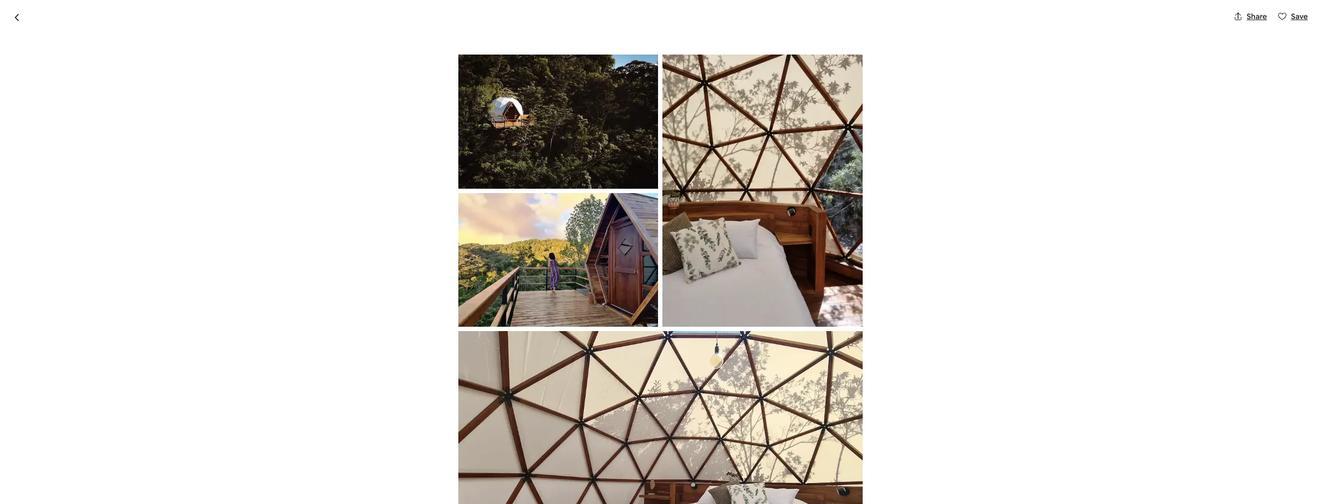 Task type: locate. For each thing, give the bounding box(es) containing it.
0 vertical spatial before
[[795, 325, 819, 335]]

·
[[467, 314, 469, 325]]

with
[[452, 408, 467, 418]]

videos
[[559, 371, 582, 381]]

treehouse
[[355, 295, 414, 311]]

your
[[595, 371, 611, 381]]

jan
[[491, 431, 506, 443]]

free cancellation before jan 3
[[390, 431, 513, 443]]

reserve button
[[776, 418, 952, 444]]

share button
[[1229, 7, 1271, 26]]

group.
[[635, 371, 658, 381]]

before inside $479 total before taxes
[[795, 325, 819, 335]]

& mau
[[505, 295, 540, 311]]

won't
[[834, 453, 854, 463]]

2 1 from the left
[[471, 314, 474, 325]]

cancellation
[[410, 431, 460, 443]]

before
[[795, 325, 819, 335], [462, 431, 489, 443]]

bed
[[449, 314, 465, 325]]

save
[[1291, 11, 1308, 21]]

3
[[508, 431, 513, 443]]

bath
[[476, 314, 495, 325]]

hosted
[[417, 295, 457, 311]]

charged
[[866, 453, 896, 463]]

taxes
[[820, 325, 839, 335]]

listing image 3 image
[[458, 193, 658, 327], [458, 193, 658, 327]]

translated.
[[500, 488, 543, 500]]

listing image 4 image
[[458, 331, 863, 504], [458, 331, 863, 504]]

0 horizontal spatial 1
[[443, 314, 447, 325]]

listing image 1 image
[[458, 55, 658, 189], [458, 55, 658, 189]]

before for $479
[[795, 325, 819, 335]]

1 horizontal spatial before
[[795, 325, 819, 335]]

automatically
[[444, 488, 498, 500]]

mbps,
[[410, 371, 432, 381]]

save button
[[1274, 7, 1312, 26]]

for
[[583, 371, 593, 381]]

dialog
[[0, 0, 1321, 504]]

listing image 2 image
[[663, 55, 863, 327], [663, 55, 863, 327]]

before down $479
[[795, 325, 819, 335]]

naturave #1 - into the woods image 2 image
[[665, 11, 813, 145]]

naturave #1 - into the woods image 1 image
[[355, 11, 661, 279]]

1
[[443, 314, 447, 325], [471, 314, 474, 325]]

show original language button
[[545, 488, 639, 500]]

1 vertical spatial before
[[462, 431, 489, 443]]

total
[[776, 325, 793, 335]]

0 horizontal spatial before
[[462, 431, 489, 443]]

some
[[364, 488, 387, 500]]

at
[[390, 371, 398, 381]]

1 horizontal spatial 1
[[471, 314, 474, 325]]

before left jan
[[462, 431, 489, 443]]

yet
[[897, 453, 909, 463]]

1 left bed
[[443, 314, 447, 325]]

vero & mau is a superhost. learn more about vero & mau. image
[[681, 296, 711, 327], [681, 296, 711, 327]]

2/2/2024
[[783, 363, 815, 372]]

1 right ·
[[471, 314, 474, 325]]

been
[[421, 488, 442, 500]]



Task type: describe. For each thing, give the bounding box(es) containing it.
by
[[459, 295, 473, 311]]

some info has been automatically translated. show original language
[[364, 488, 639, 500]]

can
[[448, 371, 460, 381]]

info
[[389, 488, 404, 500]]

treehouse hosted by vero & mau 1 bed · 1 bath
[[355, 295, 540, 325]]

in
[[444, 408, 450, 418]]

share
[[1247, 11, 1267, 21]]

and
[[517, 371, 530, 381]]

$479
[[776, 310, 804, 325]]

naturave #1 - into the woods image 3 image
[[665, 149, 813, 279]]

has
[[406, 488, 420, 500]]

original
[[569, 488, 600, 500]]

reserve
[[848, 425, 880, 437]]

vero
[[476, 295, 502, 311]]

dialog containing share
[[0, 0, 1321, 504]]

check yourself in with the keypad.
[[390, 408, 510, 418]]

show
[[545, 488, 567, 500]]

the
[[469, 408, 480, 418]]

2/2/2024 button
[[776, 348, 952, 379]]

whole
[[612, 371, 634, 381]]

be
[[855, 453, 865, 463]]

language
[[601, 488, 639, 500]]

calls
[[500, 371, 516, 381]]

naturave #1 - into the woods image 4 image
[[818, 11, 966, 145]]

at 89 mbps, you can take video calls and stream videos for your whole group.
[[390, 371, 658, 381]]

before for free
[[462, 431, 489, 443]]

89
[[400, 371, 409, 381]]

yourself
[[414, 408, 442, 418]]

free
[[390, 431, 408, 443]]

you
[[819, 453, 832, 463]]

check
[[390, 408, 412, 418]]

keypad.
[[482, 408, 510, 418]]

naturave #1 - into the woods image 5 image
[[818, 149, 966, 279]]

stream
[[532, 371, 557, 381]]

you
[[433, 371, 446, 381]]

video
[[479, 371, 499, 381]]

$479 total before taxes
[[776, 310, 839, 335]]

take
[[462, 371, 478, 381]]

you won't be charged yet
[[819, 453, 909, 463]]

1 1 from the left
[[443, 314, 447, 325]]



Task type: vqa. For each thing, say whether or not it's contained in the screenshot.
third "·" from the right
no



